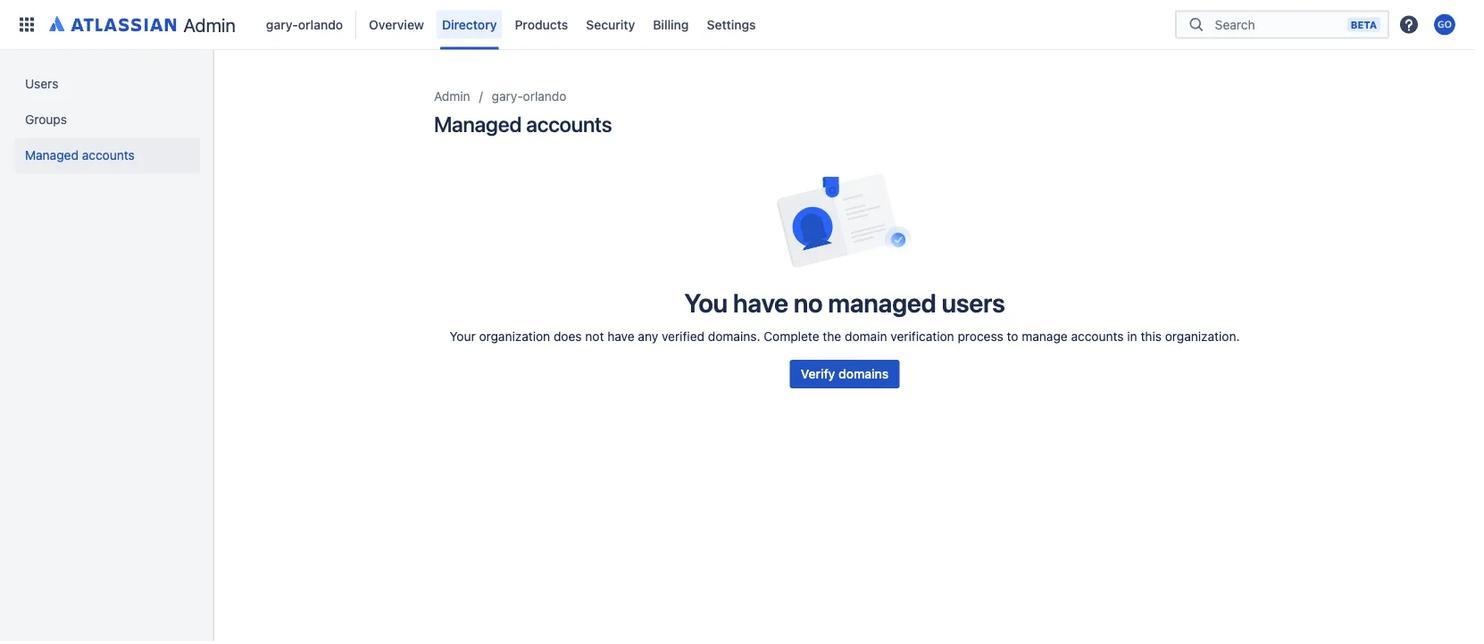 Task type: vqa. For each thing, say whether or not it's contained in the screenshot.
DOMAINS link
no



Task type: describe. For each thing, give the bounding box(es) containing it.
domain
[[845, 329, 888, 344]]

users
[[942, 288, 1006, 318]]

1 horizontal spatial managed accounts
[[434, 112, 612, 137]]

gary-orlando for the topmost gary-orlando link
[[266, 17, 343, 32]]

in
[[1128, 329, 1138, 344]]

manage
[[1022, 329, 1068, 344]]

help icon image
[[1399, 14, 1421, 35]]

1 horizontal spatial managed
[[434, 112, 522, 137]]

settings link
[[702, 10, 762, 39]]

0 horizontal spatial managed accounts
[[25, 148, 135, 163]]

process
[[958, 329, 1004, 344]]

users link
[[14, 66, 200, 102]]

security
[[586, 17, 635, 32]]

1 vertical spatial accounts
[[82, 148, 135, 163]]

search icon image
[[1186, 16, 1208, 34]]

verify
[[801, 367, 836, 381]]

billing link
[[648, 10, 695, 39]]

billing
[[653, 17, 689, 32]]

verify domains
[[801, 367, 889, 381]]

0 horizontal spatial admin link
[[43, 10, 243, 39]]

the
[[823, 329, 842, 344]]

does
[[554, 329, 582, 344]]

you have no managed users
[[685, 288, 1006, 318]]

verification
[[891, 329, 955, 344]]

toggle navigation image
[[197, 71, 236, 107]]

security link
[[581, 10, 641, 39]]

1 horizontal spatial admin link
[[434, 86, 471, 107]]

managed inside managed accounts link
[[25, 148, 79, 163]]

you
[[685, 288, 728, 318]]

directory link
[[437, 10, 503, 39]]

beta
[[1352, 19, 1378, 30]]

organization
[[479, 329, 551, 344]]

settings
[[707, 17, 756, 32]]

0 vertical spatial have
[[733, 288, 789, 318]]

0 vertical spatial gary-orlando link
[[261, 10, 349, 39]]



Task type: locate. For each thing, give the bounding box(es) containing it.
users
[[25, 76, 58, 91]]

managed
[[434, 112, 522, 137], [25, 148, 79, 163]]

have right the not on the left of page
[[608, 329, 635, 344]]

0 horizontal spatial orlando
[[298, 17, 343, 32]]

managed accounts
[[434, 112, 612, 137], [25, 148, 135, 163]]

0 vertical spatial gary-orlando
[[266, 17, 343, 32]]

1 vertical spatial gary-orlando
[[492, 89, 567, 104]]

admin
[[184, 13, 236, 36], [434, 89, 471, 104]]

0 horizontal spatial gary-
[[266, 17, 298, 32]]

1 horizontal spatial have
[[733, 288, 789, 318]]

0 horizontal spatial have
[[608, 329, 635, 344]]

any
[[638, 329, 659, 344]]

0 vertical spatial admin link
[[43, 10, 243, 39]]

groups
[[25, 112, 67, 127]]

0 horizontal spatial admin
[[184, 13, 236, 36]]

complete
[[764, 329, 820, 344]]

managed accounts link
[[14, 138, 200, 173]]

not
[[586, 329, 604, 344]]

1 vertical spatial gary-
[[492, 89, 523, 104]]

gary-orlando inside global navigation element
[[266, 17, 343, 32]]

1 horizontal spatial gary-
[[492, 89, 523, 104]]

1 vertical spatial admin
[[434, 89, 471, 104]]

1 vertical spatial admin link
[[434, 86, 471, 107]]

global navigation element
[[11, 0, 1176, 50]]

2 vertical spatial accounts
[[1072, 329, 1124, 344]]

overview link
[[364, 10, 430, 39]]

0 vertical spatial managed
[[434, 112, 522, 137]]

0 horizontal spatial gary-orlando
[[266, 17, 343, 32]]

0 horizontal spatial gary-orlando link
[[261, 10, 349, 39]]

this
[[1141, 329, 1162, 344]]

account image
[[1435, 14, 1456, 35]]

1 vertical spatial gary-orlando link
[[492, 86, 567, 107]]

1 vertical spatial orlando
[[523, 89, 567, 104]]

0 vertical spatial gary-
[[266, 17, 298, 32]]

atlassian image
[[49, 13, 176, 34], [49, 13, 176, 34]]

orlando left overview
[[298, 17, 343, 32]]

gary-orlando link
[[261, 10, 349, 39], [492, 86, 567, 107]]

products
[[515, 17, 568, 32]]

products link
[[510, 10, 574, 39]]

0 horizontal spatial managed
[[25, 148, 79, 163]]

admin inside global navigation element
[[184, 13, 236, 36]]

1 horizontal spatial admin
[[434, 89, 471, 104]]

1 horizontal spatial gary-orlando
[[492, 89, 567, 104]]

0 horizontal spatial accounts
[[82, 148, 135, 163]]

Search field
[[1210, 9, 1348, 41]]

gary- for bottommost gary-orlando link
[[492, 89, 523, 104]]

1 vertical spatial managed accounts
[[25, 148, 135, 163]]

orlando for bottommost gary-orlando link
[[523, 89, 567, 104]]

admin link up the users link
[[43, 10, 243, 39]]

your
[[450, 329, 476, 344]]

accounts
[[526, 112, 612, 137], [82, 148, 135, 163], [1072, 329, 1124, 344]]

no
[[794, 288, 823, 318]]

have up domains.
[[733, 288, 789, 318]]

1 horizontal spatial orlando
[[523, 89, 567, 104]]

domains.
[[708, 329, 761, 344]]

1 horizontal spatial gary-orlando link
[[492, 86, 567, 107]]

have
[[733, 288, 789, 318], [608, 329, 635, 344]]

gary-
[[266, 17, 298, 32], [492, 89, 523, 104]]

verify domains button
[[790, 360, 900, 389]]

admin down directory link
[[434, 89, 471, 104]]

gary-orlando
[[266, 17, 343, 32], [492, 89, 567, 104]]

0 vertical spatial admin
[[184, 13, 236, 36]]

2 horizontal spatial accounts
[[1072, 329, 1124, 344]]

groups link
[[14, 102, 200, 138]]

organization.
[[1166, 329, 1241, 344]]

admin banner
[[0, 0, 1476, 50]]

domains
[[839, 367, 889, 381]]

gary-orlando for bottommost gary-orlando link
[[492, 89, 567, 104]]

admin link
[[43, 10, 243, 39], [434, 86, 471, 107]]

orlando inside global navigation element
[[298, 17, 343, 32]]

0 vertical spatial accounts
[[526, 112, 612, 137]]

admin up toggle navigation image
[[184, 13, 236, 36]]

managed
[[828, 288, 937, 318]]

your organization does not have any verified domains. complete the domain verification process to manage accounts in this organization.
[[450, 329, 1241, 344]]

overview
[[369, 17, 424, 32]]

1 vertical spatial have
[[608, 329, 635, 344]]

1 vertical spatial managed
[[25, 148, 79, 163]]

0 vertical spatial orlando
[[298, 17, 343, 32]]

appswitcher icon image
[[16, 14, 38, 35]]

directory
[[442, 17, 497, 32]]

orlando down products link
[[523, 89, 567, 104]]

orlando
[[298, 17, 343, 32], [523, 89, 567, 104]]

orlando for the topmost gary-orlando link
[[298, 17, 343, 32]]

verified
[[662, 329, 705, 344]]

to
[[1007, 329, 1019, 344]]

admin link down directory link
[[434, 86, 471, 107]]

0 vertical spatial managed accounts
[[434, 112, 612, 137]]

gary- inside global navigation element
[[266, 17, 298, 32]]

1 horizontal spatial accounts
[[526, 112, 612, 137]]

gary- for the topmost gary-orlando link
[[266, 17, 298, 32]]

verify domains link
[[790, 360, 900, 389]]



